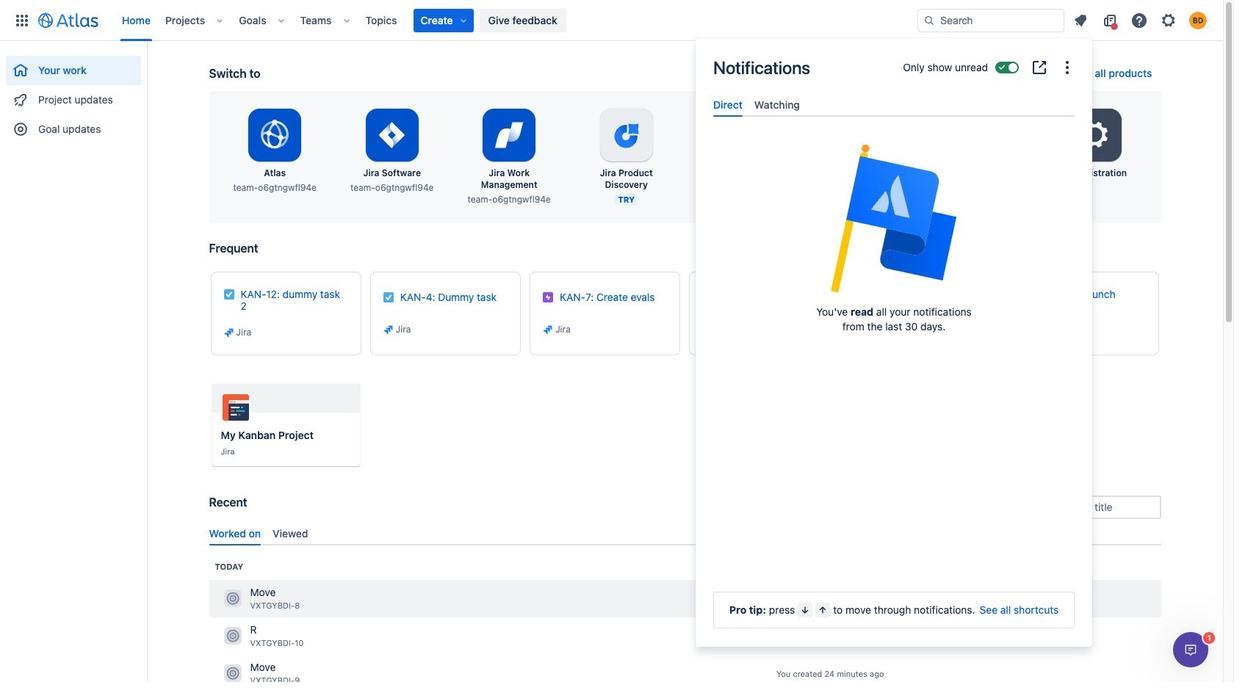 Task type: locate. For each thing, give the bounding box(es) containing it.
1 horizontal spatial dialog
[[1174, 633, 1209, 668]]

1 townsquare image from the top
[[224, 590, 241, 608]]

1 vertical spatial townsquare image
[[224, 628, 241, 645]]

heading
[[215, 561, 243, 573]]

dialog
[[696, 38, 1093, 647], [1174, 633, 1209, 668]]

more image
[[1059, 59, 1077, 76]]

arrow up image
[[817, 605, 829, 617]]

tab list
[[708, 93, 1081, 117], [203, 521, 1167, 546]]

notifications image
[[1072, 11, 1090, 29]]

banner
[[0, 0, 1223, 41]]

0 vertical spatial townsquare image
[[224, 590, 241, 608]]

open notifications in a new tab image
[[1031, 59, 1049, 76]]

townsquare image
[[224, 665, 241, 683]]

0 vertical spatial tab list
[[708, 93, 1081, 117]]

None search field
[[918, 8, 1065, 32]]

jira image
[[383, 324, 394, 336], [383, 324, 394, 336], [542, 324, 554, 336], [862, 327, 874, 339], [862, 327, 874, 339]]

top element
[[9, 0, 918, 41]]

tab panel
[[708, 117, 1081, 130]]

jira image
[[542, 324, 554, 336], [223, 327, 235, 339], [223, 327, 235, 339]]

townsquare image
[[224, 590, 241, 608], [224, 628, 241, 645]]

group
[[6, 41, 141, 148]]

arrow down image
[[800, 605, 812, 617]]

Search field
[[918, 8, 1065, 32]]



Task type: vqa. For each thing, say whether or not it's contained in the screenshot.
Sub-goals
no



Task type: describe. For each thing, give the bounding box(es) containing it.
settings image
[[1160, 11, 1178, 29]]

account image
[[1190, 11, 1207, 29]]

settings image
[[1078, 118, 1113, 153]]

0 horizontal spatial dialog
[[696, 38, 1093, 647]]

1 vertical spatial tab list
[[203, 521, 1167, 546]]

switch to... image
[[13, 11, 31, 29]]

help image
[[1131, 11, 1149, 29]]

search image
[[924, 14, 935, 26]]

2 townsquare image from the top
[[224, 628, 241, 645]]

Filter by title field
[[1032, 497, 1160, 518]]



